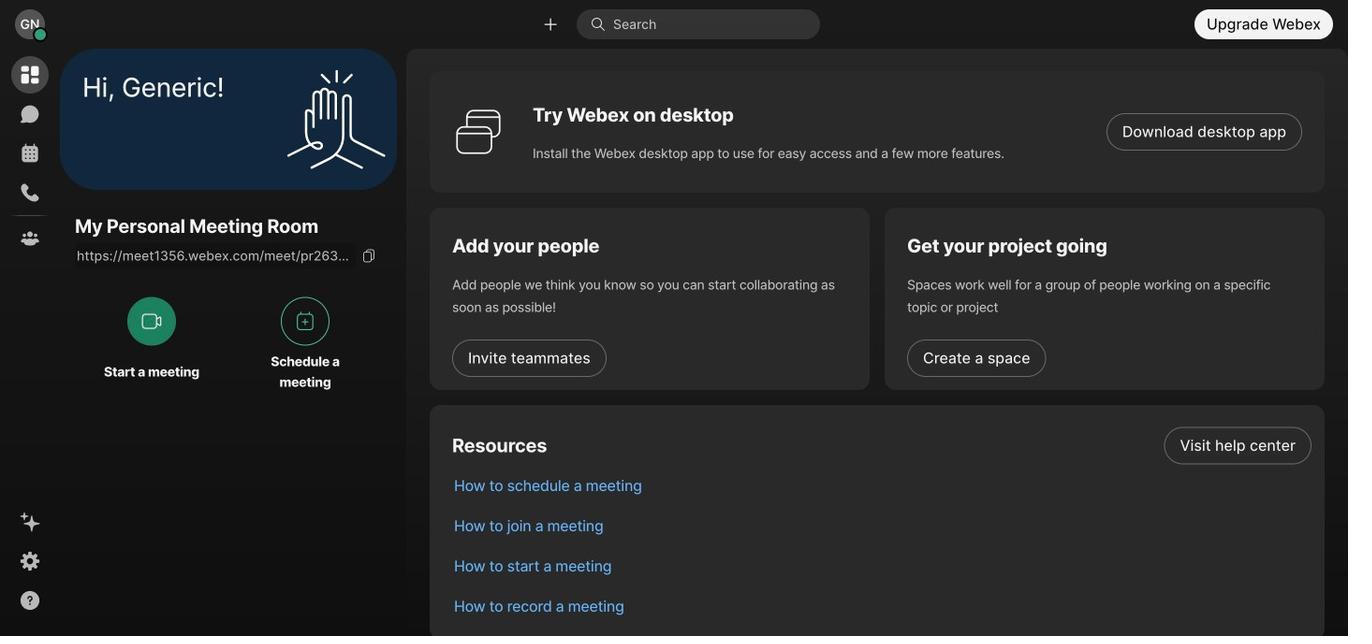 Task type: vqa. For each thing, say whether or not it's contained in the screenshot.
2nd List Item from the bottom of the page
yes



Task type: describe. For each thing, give the bounding box(es) containing it.
4 list item from the top
[[439, 547, 1325, 587]]

1 list item from the top
[[439, 426, 1325, 466]]

2 list item from the top
[[439, 466, 1325, 507]]

two hands high fiving image
[[280, 63, 392, 176]]



Task type: locate. For each thing, give the bounding box(es) containing it.
5 list item from the top
[[439, 587, 1325, 627]]

None text field
[[75, 243, 356, 269]]

navigation
[[0, 49, 60, 637]]

3 list item from the top
[[439, 507, 1325, 547]]

webex tab list
[[11, 56, 49, 258]]

list item
[[439, 426, 1325, 466], [439, 466, 1325, 507], [439, 507, 1325, 547], [439, 547, 1325, 587], [439, 587, 1325, 627]]



